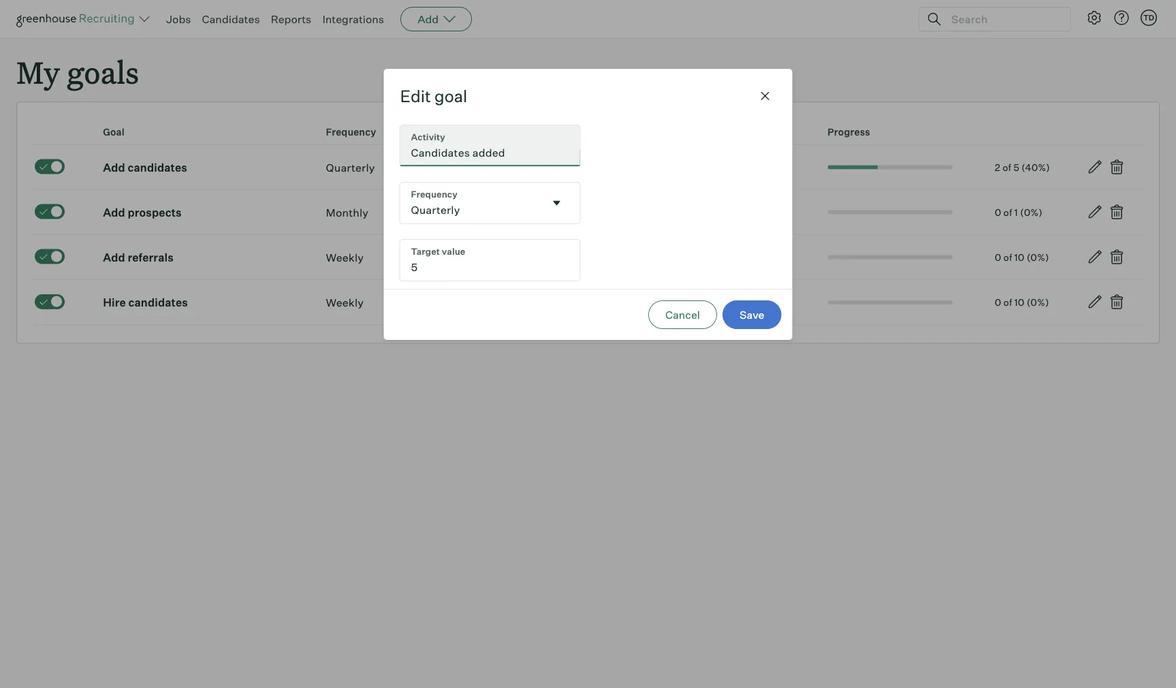 Task type: locate. For each thing, give the bounding box(es) containing it.
1 vertical spatial 23,
[[538, 296, 554, 309]]

2 23, from the top
[[538, 296, 554, 309]]

1 1, from the top
[[538, 161, 546, 174]]

progress
[[828, 126, 871, 138]]

31, right december
[[641, 161, 655, 174]]

0 vertical spatial 31,
[[641, 161, 655, 174]]

3 progress bar from the top
[[828, 255, 953, 259]]

goals
[[67, 52, 139, 92]]

of
[[1003, 161, 1012, 173], [1004, 206, 1013, 218], [1004, 251, 1013, 263], [1004, 296, 1013, 308]]

edit goal icon image
[[1087, 159, 1104, 175], [1087, 204, 1104, 220], [1087, 249, 1104, 265], [1087, 294, 1104, 310]]

save button
[[723, 301, 782, 329]]

october 23, 2023 - october 29, 2023
[[493, 251, 684, 264], [493, 296, 684, 309]]

3 edit goal icon image from the top
[[1087, 249, 1104, 265]]

2 progress bar from the top
[[828, 210, 953, 214]]

2 1, from the top
[[538, 206, 546, 219]]

2 10 from the top
[[1015, 296, 1025, 308]]

2023
[[548, 161, 575, 174], [658, 161, 685, 174], [548, 206, 575, 219], [646, 206, 673, 219], [557, 251, 584, 264], [657, 251, 684, 264], [557, 296, 584, 309], [657, 296, 684, 309]]

of for hire candidates
[[1004, 296, 1013, 308]]

None field
[[400, 125, 580, 166], [400, 183, 580, 224], [400, 125, 580, 166]]

-
[[577, 161, 582, 174], [577, 206, 582, 219], [586, 251, 591, 264], [586, 296, 591, 309]]

Search text field
[[949, 9, 1059, 29]]

2 weekly from the top
[[326, 296, 364, 309]]

1 vertical spatial 31,
[[629, 206, 644, 219]]

progress bar
[[828, 165, 953, 169], [828, 210, 953, 214], [828, 255, 953, 259], [828, 300, 953, 304]]

0 vertical spatial 10
[[1015, 251, 1025, 263]]

0 vertical spatial 1,
[[538, 161, 546, 174]]

4 remove goal icon image from the top
[[1109, 294, 1126, 310]]

0 vertical spatial 23,
[[538, 251, 554, 264]]

31,
[[641, 161, 655, 174], [629, 206, 644, 219]]

0 vertical spatial weekly
[[326, 251, 364, 264]]

(0%) for add prospects
[[1021, 206, 1043, 218]]

add inside add 'popup button'
[[418, 12, 439, 26]]

4 progress bar from the top
[[828, 300, 953, 304]]

prospects
[[128, 206, 182, 219]]

2 0 of 10 (0%) from the top
[[995, 296, 1050, 308]]

progress bar for add referrals
[[828, 255, 953, 259]]

close modal icon image
[[757, 88, 774, 104]]

reports link
[[271, 12, 312, 26]]

add for add referrals
[[103, 251, 125, 264]]

cancel button
[[649, 301, 718, 329]]

remove goal icon image for hire candidates
[[1109, 294, 1126, 310]]

1, up october 1, 2023 - october 31, 2023
[[538, 161, 546, 174]]

31, down december
[[629, 206, 644, 219]]

1 vertical spatial (0%)
[[1027, 251, 1050, 263]]

hire
[[103, 296, 126, 309]]

td button
[[1139, 7, 1161, 29]]

None text field
[[400, 183, 545, 224]]

greenhouse recruiting image
[[16, 11, 139, 27]]

1 progress bar from the top
[[828, 165, 953, 169]]

(40%)
[[1022, 161, 1051, 173]]

1 10 from the top
[[1015, 251, 1025, 263]]

edit goal icon image for hire candidates
[[1087, 294, 1104, 310]]

1 october 23, 2023 - october 29, 2023 from the top
[[493, 251, 684, 264]]

0 vertical spatial 29,
[[638, 251, 654, 264]]

october
[[493, 161, 536, 174], [493, 206, 536, 219], [585, 206, 627, 219], [493, 251, 536, 264], [594, 251, 636, 264], [493, 296, 536, 309], [594, 296, 636, 309]]

0 for add referrals
[[995, 251, 1002, 263]]

0 vertical spatial 0
[[995, 206, 1002, 218]]

1, for december
[[538, 161, 546, 174]]

1 vertical spatial candidates
[[128, 296, 188, 309]]

weekly
[[326, 251, 364, 264], [326, 296, 364, 309]]

1 29, from the top
[[638, 251, 654, 264]]

1, for october
[[538, 206, 546, 219]]

(0%) for hire candidates
[[1027, 296, 1050, 308]]

1 remove goal icon image from the top
[[1109, 159, 1126, 175]]

23,
[[538, 251, 554, 264], [538, 296, 554, 309]]

add prospects
[[103, 206, 182, 219]]

none field toggle flyout
[[400, 183, 580, 224]]

0
[[995, 206, 1002, 218], [995, 251, 1002, 263], [995, 296, 1002, 308]]

5
[[1014, 161, 1020, 173]]

None checkbox
[[35, 159, 65, 174], [35, 204, 65, 219], [35, 294, 65, 309], [35, 159, 65, 174], [35, 204, 65, 219], [35, 294, 65, 309]]

29,
[[638, 251, 654, 264], [638, 296, 654, 309]]

1 edit goal icon image from the top
[[1087, 159, 1104, 175]]

2
[[995, 161, 1001, 173]]

0 vertical spatial october 23, 2023 - october 29, 2023
[[493, 251, 684, 264]]

2 october 23, 2023 - october 29, 2023 from the top
[[493, 296, 684, 309]]

2 edit goal icon image from the top
[[1087, 204, 1104, 220]]

1,
[[538, 161, 546, 174], [538, 206, 546, 219]]

3 remove goal icon image from the top
[[1109, 249, 1126, 265]]

10 for add referrals
[[1015, 251, 1025, 263]]

edit goal icon image for add referrals
[[1087, 249, 1104, 265]]

candidates
[[202, 12, 260, 26]]

2 0 from the top
[[995, 251, 1002, 263]]

0 vertical spatial 0 of 10 (0%)
[[995, 251, 1050, 263]]

1 vertical spatial 29,
[[638, 296, 654, 309]]

jobs
[[166, 12, 191, 26]]

candidates right hire
[[128, 296, 188, 309]]

(0%) for add referrals
[[1027, 251, 1050, 263]]

None text field
[[400, 125, 569, 166]]

1 vertical spatial 0 of 10 (0%)
[[995, 296, 1050, 308]]

1 23, from the top
[[538, 251, 554, 264]]

remove goal icon image
[[1109, 159, 1126, 175], [1109, 204, 1126, 220], [1109, 249, 1126, 265], [1109, 294, 1126, 310]]

candidates
[[128, 161, 187, 174], [128, 296, 188, 309]]

2 vertical spatial (0%)
[[1027, 296, 1050, 308]]

- for add referrals
[[586, 251, 591, 264]]

1 vertical spatial weekly
[[326, 296, 364, 309]]

1 weekly from the top
[[326, 251, 364, 264]]

october 23, 2023 - october 29, 2023 for add referrals
[[493, 251, 684, 264]]

0 of 10 (0%) for add referrals
[[995, 251, 1050, 263]]

remove goal icon image for add candidates
[[1109, 159, 1126, 175]]

10
[[1015, 251, 1025, 263], [1015, 296, 1025, 308]]

1 vertical spatial 0
[[995, 251, 1002, 263]]

add
[[418, 12, 439, 26], [103, 161, 125, 174], [103, 206, 125, 219], [103, 251, 125, 264]]

0 of 10 (0%) for hire candidates
[[995, 296, 1050, 308]]

3 0 from the top
[[995, 296, 1002, 308]]

0 vertical spatial candidates
[[128, 161, 187, 174]]

None checkbox
[[35, 249, 65, 264]]

0 vertical spatial (0%)
[[1021, 206, 1043, 218]]

4 edit goal icon image from the top
[[1087, 294, 1104, 310]]

weekly for add referrals
[[326, 251, 364, 264]]

1 vertical spatial october 23, 2023 - october 29, 2023
[[493, 296, 684, 309]]

2 vertical spatial 0
[[995, 296, 1002, 308]]

0 of 10 (0%)
[[995, 251, 1050, 263], [995, 296, 1050, 308]]

2 of 5 (40%)
[[995, 161, 1051, 173]]

add for add candidates
[[103, 161, 125, 174]]

edit
[[400, 86, 431, 106]]

candidates up prospects
[[128, 161, 187, 174]]

1 vertical spatial 1,
[[538, 206, 546, 219]]

1 0 of 10 (0%) from the top
[[995, 251, 1050, 263]]

29, for candidates
[[638, 296, 654, 309]]

2 remove goal icon image from the top
[[1109, 204, 1126, 220]]

save
[[740, 308, 765, 322]]

1 0 from the top
[[995, 206, 1002, 218]]

1 vertical spatial 10
[[1015, 296, 1025, 308]]

- for add candidates
[[577, 161, 582, 174]]

(0%)
[[1021, 206, 1043, 218], [1027, 251, 1050, 263], [1027, 296, 1050, 308]]

weekly for hire candidates
[[326, 296, 364, 309]]

remove goal icon image for add prospects
[[1109, 204, 1126, 220]]

2 29, from the top
[[638, 296, 654, 309]]

progress bar for add candidates
[[828, 165, 953, 169]]

add button
[[401, 7, 472, 31]]

1, left toggle flyout icon
[[538, 206, 546, 219]]

reports
[[271, 12, 312, 26]]



Task type: describe. For each thing, give the bounding box(es) containing it.
Target value number field
[[400, 240, 580, 281]]

candidates for add candidates
[[128, 161, 187, 174]]

0 for hire candidates
[[995, 296, 1002, 308]]

goal
[[103, 126, 125, 138]]

hire candidates
[[103, 296, 188, 309]]

23, for candidates
[[538, 296, 554, 309]]

edit goal
[[400, 86, 468, 106]]

add referrals
[[103, 251, 174, 264]]

toggle flyout image
[[550, 196, 564, 210]]

0 for add prospects
[[995, 206, 1002, 218]]

31, for october
[[629, 206, 644, 219]]

december
[[585, 161, 639, 174]]

31, for december
[[641, 161, 655, 174]]

jobs link
[[166, 12, 191, 26]]

23, for referrals
[[538, 251, 554, 264]]

quarterly
[[326, 161, 375, 174]]

of for add prospects
[[1004, 206, 1013, 218]]

10 for hire candidates
[[1015, 296, 1025, 308]]

edit goal icon image for add candidates
[[1087, 159, 1104, 175]]

october 1, 2023 - december 31, 2023
[[493, 161, 685, 174]]

october 23, 2023 - october 29, 2023 for hire candidates
[[493, 296, 684, 309]]

edit goal icon image for add prospects
[[1087, 204, 1104, 220]]

1
[[1015, 206, 1019, 218]]

29, for referrals
[[638, 251, 654, 264]]

frequency
[[326, 126, 376, 138]]

integrations
[[323, 12, 384, 26]]

monthly
[[326, 206, 369, 219]]

integrations link
[[323, 12, 384, 26]]

progress bar for add prospects
[[828, 210, 953, 214]]

of for add referrals
[[1004, 251, 1013, 263]]

td button
[[1141, 10, 1158, 26]]

0 of 1 (0%)
[[995, 206, 1043, 218]]

candidates for hire candidates
[[128, 296, 188, 309]]

add for add prospects
[[103, 206, 125, 219]]

add candidates
[[103, 161, 187, 174]]

progress bar for hire candidates
[[828, 300, 953, 304]]

remove goal icon image for add referrals
[[1109, 249, 1126, 265]]

cancel
[[666, 308, 701, 322]]

october 1, 2023 - october 31, 2023
[[493, 206, 673, 219]]

candidates link
[[202, 12, 260, 26]]

of for add candidates
[[1003, 161, 1012, 173]]

configure image
[[1087, 10, 1103, 26]]

td
[[1144, 13, 1155, 22]]

goal
[[435, 86, 468, 106]]

- for add prospects
[[577, 206, 582, 219]]

my goals
[[16, 52, 139, 92]]

my
[[16, 52, 60, 92]]

referrals
[[128, 251, 174, 264]]

add for add
[[418, 12, 439, 26]]

- for hire candidates
[[586, 296, 591, 309]]



Task type: vqa. For each thing, say whether or not it's contained in the screenshot.


